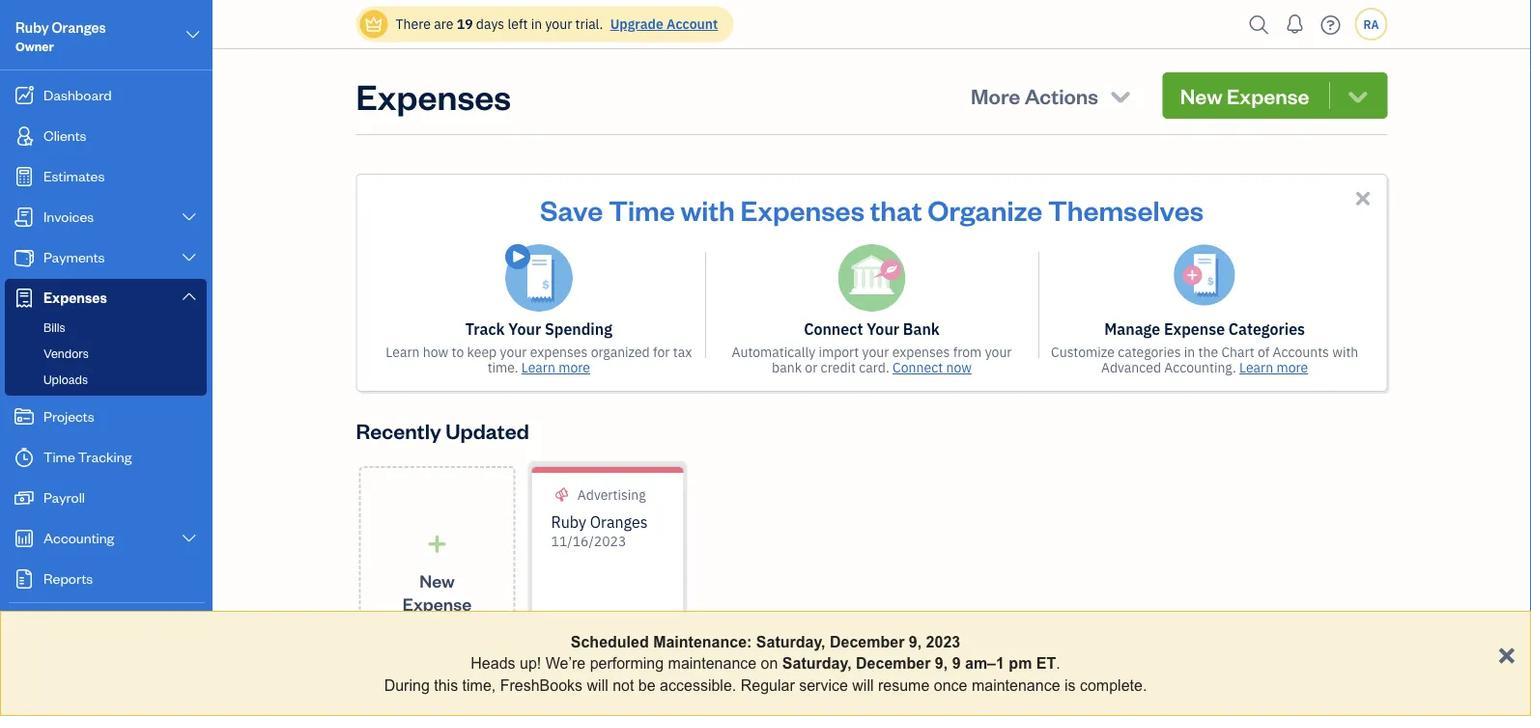 Task type: describe. For each thing, give the bounding box(es) containing it.
chevrondown image for more actions
[[1108, 82, 1134, 109]]

new expense link
[[359, 467, 515, 684]]

complete.
[[1080, 677, 1147, 694]]

× dialog
[[0, 612, 1531, 717]]

credit
[[821, 359, 856, 377]]

account
[[667, 15, 718, 33]]

chart
[[1222, 343, 1255, 361]]

accounting link
[[5, 520, 207, 558]]

connect your bank
[[804, 319, 940, 340]]

team
[[14, 658, 45, 674]]

expenses inside automatically import your expenses from your bank or credit card.
[[892, 343, 950, 361]]

how
[[423, 343, 449, 361]]

apps link
[[5, 614, 207, 648]]

dashboard image
[[13, 86, 36, 105]]

connect for connect your bank
[[804, 319, 863, 340]]

time tracking link
[[5, 439, 207, 477]]

0 vertical spatial chevron large down image
[[184, 23, 202, 46]]

categories
[[1118, 343, 1181, 361]]

1 vertical spatial expenses
[[740, 191, 865, 228]]

or
[[805, 359, 818, 377]]

regular
[[741, 677, 795, 694]]

0 horizontal spatial with
[[681, 191, 735, 228]]

dashboard link
[[5, 76, 207, 115]]

we're
[[546, 655, 586, 673]]

estimates link
[[5, 157, 207, 196]]

accounting.
[[1165, 359, 1236, 377]]

dashboard
[[43, 86, 112, 104]]

uploads link
[[9, 368, 203, 391]]

11/16/2023
[[551, 533, 626, 551]]

manage expense categories
[[1105, 319, 1305, 340]]

track
[[465, 319, 505, 340]]

advertising
[[578, 486, 646, 504]]

members
[[47, 658, 99, 674]]

your for connect
[[867, 319, 900, 340]]

there are 19 days left in your trial. upgrade account
[[396, 15, 718, 33]]

new inside button
[[1180, 82, 1223, 109]]

is
[[1065, 677, 1076, 694]]

expenses inside main "element"
[[43, 288, 107, 307]]

1 vertical spatial saturday,
[[782, 655, 852, 673]]

bank
[[903, 319, 940, 340]]

0 vertical spatial in
[[531, 15, 542, 33]]

learn how to keep your expenses organized for tax time.
[[386, 343, 692, 377]]

actions
[[1025, 82, 1099, 109]]

new expense inside new expense link
[[403, 570, 472, 616]]

updated
[[446, 417, 529, 444]]

save
[[540, 191, 603, 228]]

payments link
[[5, 239, 207, 277]]

estimates
[[43, 167, 105, 185]]

this
[[434, 677, 458, 694]]

track your spending image
[[505, 244, 573, 312]]

organize
[[928, 191, 1043, 228]]

manage expense categories image
[[1174, 244, 1236, 306]]

payment image
[[13, 248, 36, 268]]

keep
[[467, 343, 497, 361]]

be
[[639, 677, 656, 694]]

owner
[[15, 38, 54, 54]]

now
[[946, 359, 972, 377]]

am–1
[[965, 655, 1005, 673]]

of
[[1258, 343, 1270, 361]]

on
[[761, 655, 778, 673]]

the
[[1199, 343, 1218, 361]]

to
[[452, 343, 464, 361]]

team members link
[[5, 650, 207, 684]]

spending
[[545, 319, 612, 340]]

time,
[[462, 677, 496, 694]]

.
[[1056, 655, 1061, 673]]

accounts
[[1273, 343, 1329, 361]]

more for categories
[[1277, 359, 1308, 377]]

close image
[[1352, 187, 1374, 210]]

are
[[434, 15, 454, 33]]

time.
[[488, 359, 518, 377]]

crown image
[[364, 14, 384, 34]]

client image
[[13, 127, 36, 146]]

vendors link
[[9, 342, 203, 365]]

vendors
[[43, 345, 89, 361]]

learn for track your spending
[[522, 359, 555, 377]]

main element
[[0, 0, 261, 717]]

there
[[396, 15, 431, 33]]

× button
[[1498, 636, 1516, 672]]

your for track
[[509, 319, 541, 340]]

19
[[457, 15, 473, 33]]

new expense button
[[1163, 72, 1388, 119]]

that
[[870, 191, 922, 228]]

in inside customize categories in the chart of accounts with advanced accounting.
[[1184, 343, 1195, 361]]

invoice image
[[13, 208, 36, 227]]

1 vertical spatial new
[[420, 570, 455, 592]]

learn more for spending
[[522, 359, 590, 377]]

left
[[508, 15, 528, 33]]

payroll
[[43, 488, 85, 507]]

tax
[[673, 343, 692, 361]]

from
[[953, 343, 982, 361]]

track your spending
[[465, 319, 612, 340]]

0 vertical spatial december
[[830, 634, 905, 651]]

upgrade account link
[[606, 15, 718, 33]]

performing
[[590, 655, 664, 673]]

1 vertical spatial december
[[856, 655, 931, 673]]

customize categories in the chart of accounts with advanced accounting.
[[1051, 343, 1359, 377]]

scheduled
[[571, 634, 649, 651]]

themselves
[[1048, 191, 1204, 228]]



Task type: locate. For each thing, give the bounding box(es) containing it.
1 vertical spatial expense
[[1164, 319, 1225, 340]]

2 vertical spatial expenses
[[43, 288, 107, 307]]

1 learn more from the left
[[522, 359, 590, 377]]

your inside learn how to keep your expenses organized for tax time.
[[500, 343, 527, 361]]

bills link
[[9, 316, 203, 339]]

1 vertical spatial ruby
[[551, 513, 586, 533]]

expense for plus icon
[[403, 593, 472, 616]]

accounting
[[43, 529, 114, 547]]

scheduled maintenance: saturday, december 9, 2023 heads up! we're performing maintenance on saturday, december 9, 9 am–1 pm et . during this time, freshbooks will not be accessible. regular service will resume once maintenance is complete.
[[384, 634, 1147, 694]]

9, left the 2023
[[909, 634, 922, 651]]

0 horizontal spatial time
[[43, 448, 75, 466]]

expense
[[1227, 82, 1310, 109], [1164, 319, 1225, 340], [403, 593, 472, 616]]

ruby oranges 11/16/2023
[[551, 513, 648, 551]]

clients link
[[5, 117, 207, 156]]

will right service
[[852, 677, 874, 694]]

automatically
[[732, 343, 816, 361]]

1 horizontal spatial new
[[1180, 82, 1223, 109]]

0 vertical spatial connect
[[804, 319, 863, 340]]

december
[[830, 634, 905, 651], [856, 655, 931, 673]]

your
[[545, 15, 572, 33], [500, 343, 527, 361], [862, 343, 889, 361], [985, 343, 1012, 361]]

chart image
[[13, 529, 36, 549]]

oranges for owner
[[52, 18, 106, 36]]

saturday,
[[756, 634, 826, 651], [782, 655, 852, 673]]

1 more from the left
[[559, 359, 590, 377]]

2 will from the left
[[852, 677, 874, 694]]

0 horizontal spatial will
[[587, 677, 608, 694]]

more
[[559, 359, 590, 377], [1277, 359, 1308, 377]]

learn more for categories
[[1240, 359, 1308, 377]]

1 chevrondown image from the left
[[1108, 82, 1134, 109]]

time right timer icon
[[43, 448, 75, 466]]

report image
[[13, 570, 36, 589]]

1 vertical spatial with
[[1333, 343, 1359, 361]]

recently updated
[[356, 417, 529, 444]]

expenses down bank
[[892, 343, 950, 361]]

2 vertical spatial chevron large down image
[[180, 531, 198, 547]]

invoices link
[[5, 198, 207, 237]]

more down "spending"
[[559, 359, 590, 377]]

new expense down search icon
[[1180, 82, 1310, 109]]

learn inside learn how to keep your expenses organized for tax time.
[[386, 343, 420, 361]]

et
[[1036, 655, 1056, 673]]

learn more down 'categories'
[[1240, 359, 1308, 377]]

maintenance:
[[653, 634, 752, 651]]

1 vertical spatial in
[[1184, 343, 1195, 361]]

0 vertical spatial expense
[[1227, 82, 1310, 109]]

saturday, up service
[[782, 655, 852, 673]]

expense inside button
[[1227, 82, 1310, 109]]

ruby oranges owner
[[15, 18, 106, 54]]

chevrondown image down ra
[[1345, 82, 1371, 109]]

1 chevron large down image from the top
[[180, 210, 198, 225]]

0 horizontal spatial ruby
[[15, 18, 49, 36]]

search image
[[1244, 10, 1275, 39]]

1 horizontal spatial new expense
[[1180, 82, 1310, 109]]

connect for connect now
[[893, 359, 943, 377]]

not
[[613, 677, 634, 694]]

more
[[971, 82, 1021, 109]]

ruby inside ruby oranges owner
[[15, 18, 49, 36]]

chevrondown image inside more actions dropdown button
[[1108, 82, 1134, 109]]

0 horizontal spatial maintenance
[[668, 655, 757, 673]]

your left trial.
[[545, 15, 572, 33]]

time right save at the top of page
[[609, 191, 675, 228]]

chevron large down image
[[184, 23, 202, 46], [180, 250, 198, 266], [180, 531, 198, 547]]

chevrondown image right actions
[[1108, 82, 1134, 109]]

time inside main "element"
[[43, 448, 75, 466]]

your
[[509, 319, 541, 340], [867, 319, 900, 340]]

0 vertical spatial expenses
[[356, 72, 511, 118]]

0 horizontal spatial expense
[[403, 593, 472, 616]]

0 vertical spatial 9,
[[909, 634, 922, 651]]

1 horizontal spatial expenses
[[892, 343, 950, 361]]

0 vertical spatial time
[[609, 191, 675, 228]]

2 horizontal spatial expenses
[[740, 191, 865, 228]]

new
[[1180, 82, 1223, 109], [420, 570, 455, 592]]

expense down search icon
[[1227, 82, 1310, 109]]

oranges down advertising
[[590, 513, 648, 533]]

payroll link
[[5, 479, 207, 518]]

organized
[[591, 343, 650, 361]]

expenses down "spending"
[[530, 343, 588, 361]]

1 horizontal spatial connect
[[893, 359, 943, 377]]

ruby inside ruby oranges 11/16/2023
[[551, 513, 586, 533]]

ruby for owner
[[15, 18, 49, 36]]

0 vertical spatial new
[[1180, 82, 1223, 109]]

learn for manage expense categories
[[1240, 359, 1274, 377]]

will left not
[[587, 677, 608, 694]]

ruby down advertising
[[551, 513, 586, 533]]

chevron large down image inside payments link
[[180, 250, 198, 266]]

oranges up the owner
[[52, 18, 106, 36]]

1 horizontal spatial time
[[609, 191, 675, 228]]

learn down 'categories'
[[1240, 359, 1274, 377]]

oranges for ruby oranges
[[590, 513, 648, 533]]

Search text field
[[1006, 714, 1180, 717]]

1 horizontal spatial maintenance
[[972, 677, 1060, 694]]

connect your bank image
[[838, 244, 906, 312]]

0 horizontal spatial more
[[559, 359, 590, 377]]

0 horizontal spatial in
[[531, 15, 542, 33]]

go to help image
[[1315, 10, 1346, 39]]

1 horizontal spatial learn
[[522, 359, 555, 377]]

0 horizontal spatial learn more
[[522, 359, 590, 377]]

projects link
[[5, 398, 207, 437]]

expense up 'the'
[[1164, 319, 1225, 340]]

chevrondown image
[[1108, 82, 1134, 109], [1345, 82, 1371, 109]]

estimate image
[[13, 167, 36, 186]]

0 horizontal spatial oranges
[[52, 18, 106, 36]]

1 horizontal spatial with
[[1333, 343, 1359, 361]]

2 chevron large down image from the top
[[180, 288, 198, 304]]

0 vertical spatial oranges
[[52, 18, 106, 36]]

1 horizontal spatial your
[[867, 319, 900, 340]]

more actions
[[971, 82, 1099, 109]]

customize
[[1051, 343, 1115, 361]]

0 vertical spatial new expense
[[1180, 82, 1310, 109]]

0 horizontal spatial your
[[509, 319, 541, 340]]

1 will from the left
[[587, 677, 608, 694]]

service
[[799, 677, 848, 694]]

ruby for ruby oranges
[[551, 513, 586, 533]]

1 vertical spatial connect
[[893, 359, 943, 377]]

0 vertical spatial chevron large down image
[[180, 210, 198, 225]]

automatically import your expenses from your bank or credit card.
[[732, 343, 1012, 377]]

money image
[[13, 489, 36, 508]]

in right left
[[531, 15, 542, 33]]

maintenance down pm
[[972, 677, 1060, 694]]

time tracking
[[43, 448, 132, 466]]

0 vertical spatial saturday,
[[756, 634, 826, 651]]

1 vertical spatial chevron large down image
[[180, 288, 198, 304]]

chevrondown image inside new expense button
[[1345, 82, 1371, 109]]

manage
[[1105, 319, 1160, 340]]

expenses left that
[[740, 191, 865, 228]]

bills
[[43, 319, 65, 335]]

invoices
[[43, 207, 94, 226]]

pm
[[1009, 655, 1032, 673]]

×
[[1498, 636, 1516, 672]]

1 horizontal spatial learn more
[[1240, 359, 1308, 377]]

1 horizontal spatial will
[[852, 677, 874, 694]]

2 your from the left
[[867, 319, 900, 340]]

0 horizontal spatial new expense
[[403, 570, 472, 616]]

new expense inside new expense button
[[1180, 82, 1310, 109]]

expenses up bills
[[43, 288, 107, 307]]

during
[[384, 677, 430, 694]]

1 horizontal spatial more
[[1277, 359, 1308, 377]]

chevron large down image for invoices
[[180, 210, 198, 225]]

your up automatically import your expenses from your bank or credit card.
[[867, 319, 900, 340]]

reports link
[[5, 560, 207, 599]]

your right 'keep'
[[500, 343, 527, 361]]

1 vertical spatial chevron large down image
[[180, 250, 198, 266]]

chevron large down image up payments link
[[180, 210, 198, 225]]

learn right time.
[[522, 359, 555, 377]]

advanced
[[1101, 359, 1161, 377]]

1 expenses from the left
[[530, 343, 588, 361]]

project image
[[13, 408, 36, 427]]

1 horizontal spatial in
[[1184, 343, 1195, 361]]

$60
[[639, 649, 667, 669]]

learn
[[386, 343, 420, 361], [522, 359, 555, 377], [1240, 359, 1274, 377]]

card.
[[859, 359, 890, 377]]

1 your from the left
[[509, 319, 541, 340]]

up!
[[520, 655, 541, 673]]

1 vertical spatial time
[[43, 448, 75, 466]]

apps
[[14, 623, 43, 639]]

9
[[952, 655, 961, 673]]

oranges inside ruby oranges 11/16/2023
[[590, 513, 648, 533]]

your up learn how to keep your expenses organized for tax time.
[[509, 319, 541, 340]]

1 horizontal spatial 9,
[[935, 655, 948, 673]]

1 horizontal spatial ruby
[[551, 513, 586, 533]]

bank
[[772, 359, 802, 377]]

0 vertical spatial ruby
[[15, 18, 49, 36]]

trial.
[[575, 15, 603, 33]]

learn more
[[522, 359, 590, 377], [1240, 359, 1308, 377]]

2 expenses from the left
[[892, 343, 950, 361]]

0 horizontal spatial expenses
[[530, 343, 588, 361]]

chevron large down image
[[180, 210, 198, 225], [180, 288, 198, 304]]

chevron large down image inside "invoices" link
[[180, 210, 198, 225]]

heads
[[471, 655, 516, 673]]

plus image
[[426, 535, 448, 554]]

1 horizontal spatial oranges
[[590, 513, 648, 533]]

ra button
[[1355, 8, 1388, 41]]

freshbooks
[[500, 677, 583, 694]]

expenses link
[[5, 279, 207, 316]]

more for spending
[[559, 359, 590, 377]]

2 horizontal spatial expense
[[1227, 82, 1310, 109]]

team members
[[14, 658, 99, 674]]

1 horizontal spatial chevrondown image
[[1345, 82, 1371, 109]]

1 vertical spatial maintenance
[[972, 677, 1060, 694]]

notifications image
[[1280, 5, 1311, 43]]

with inside customize categories in the chart of accounts with advanced accounting.
[[1333, 343, 1359, 361]]

0 horizontal spatial new
[[420, 570, 455, 592]]

chevron large down image inside expenses link
[[180, 288, 198, 304]]

oranges inside ruby oranges owner
[[52, 18, 106, 36]]

0 horizontal spatial connect
[[804, 319, 863, 340]]

chevron large down image for payments
[[180, 250, 198, 266]]

learn more down track your spending
[[522, 359, 590, 377]]

2 learn more from the left
[[1240, 359, 1308, 377]]

2 vertical spatial expense
[[403, 593, 472, 616]]

in left 'the'
[[1184, 343, 1195, 361]]

1 vertical spatial 9,
[[935, 655, 948, 673]]

chevron large down image inside 'accounting' link
[[180, 531, 198, 547]]

maintenance down "maintenance:"
[[668, 655, 757, 673]]

days
[[476, 15, 504, 33]]

chevron large down image up bills link
[[180, 288, 198, 304]]

2 horizontal spatial learn
[[1240, 359, 1274, 377]]

projects
[[43, 407, 94, 426]]

for
[[653, 343, 670, 361]]

expense image
[[13, 289, 36, 308]]

0 vertical spatial maintenance
[[668, 655, 757, 673]]

0 horizontal spatial expenses
[[43, 288, 107, 307]]

connect now
[[893, 359, 972, 377]]

uploads
[[43, 371, 88, 387]]

expense for manage expense categories image
[[1164, 319, 1225, 340]]

connect down bank
[[893, 359, 943, 377]]

chevron large down image for accounting
[[180, 531, 198, 547]]

timer image
[[13, 448, 36, 468]]

more right of
[[1277, 359, 1308, 377]]

saturday, up on
[[756, 634, 826, 651]]

payments
[[43, 248, 105, 266]]

time
[[609, 191, 675, 228], [43, 448, 75, 466]]

0 vertical spatial with
[[681, 191, 735, 228]]

2 chevrondown image from the left
[[1345, 82, 1371, 109]]

ra
[[1364, 16, 1379, 32]]

1 horizontal spatial expenses
[[356, 72, 511, 118]]

save time with expenses that organize themselves
[[540, 191, 1204, 228]]

1 horizontal spatial expense
[[1164, 319, 1225, 340]]

1 vertical spatial oranges
[[590, 513, 648, 533]]

expense down plus icon
[[403, 593, 472, 616]]

chevrondown image for new expense
[[1345, 82, 1371, 109]]

2 more from the left
[[1277, 359, 1308, 377]]

your down the connect your bank
[[862, 343, 889, 361]]

expenses inside learn how to keep your expenses organized for tax time.
[[530, 343, 588, 361]]

reports
[[43, 570, 93, 588]]

ruby up the owner
[[15, 18, 49, 36]]

tracking
[[78, 448, 132, 466]]

your right the from
[[985, 343, 1012, 361]]

new expense down plus icon
[[403, 570, 472, 616]]

0 horizontal spatial chevrondown image
[[1108, 82, 1134, 109]]

import
[[819, 343, 859, 361]]

0 horizontal spatial 9,
[[909, 634, 922, 651]]

maintenance
[[668, 655, 757, 673], [972, 677, 1060, 694]]

learn left how
[[386, 343, 420, 361]]

connect up import in the right of the page
[[804, 319, 863, 340]]

expenses down the are
[[356, 72, 511, 118]]

0 horizontal spatial learn
[[386, 343, 420, 361]]

9, left 9
[[935, 655, 948, 673]]

1 vertical spatial new expense
[[403, 570, 472, 616]]

recently
[[356, 417, 441, 444]]

in
[[531, 15, 542, 33], [1184, 343, 1195, 361]]

chevron large down image for expenses
[[180, 288, 198, 304]]



Task type: vqa. For each thing, say whether or not it's contained in the screenshot.
Settings link
no



